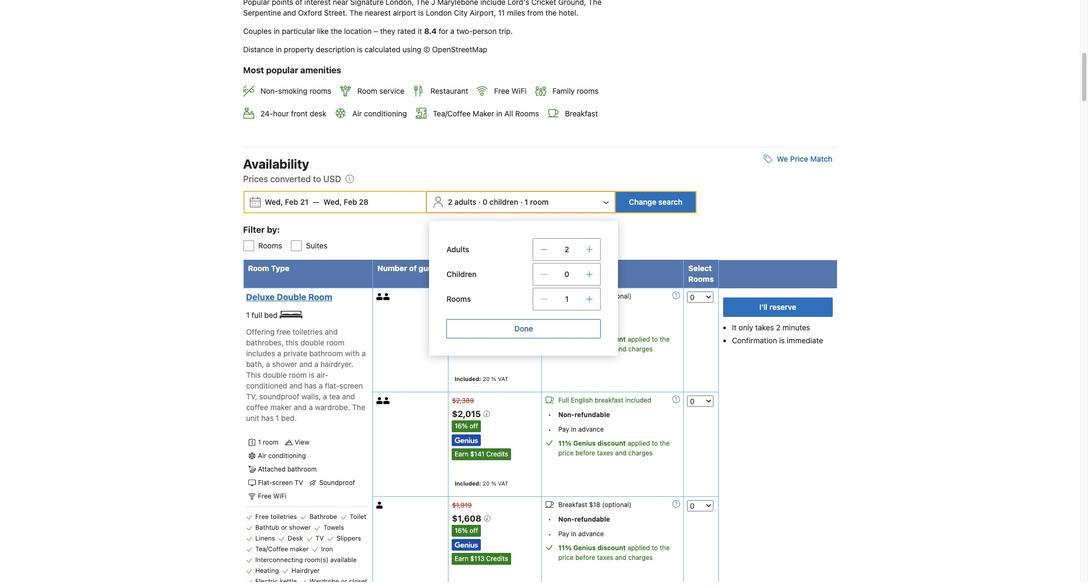 Task type: describe. For each thing, give the bounding box(es) containing it.
1 $18 from the top
[[589, 292, 600, 301]]

pay in advance for $2,015
[[558, 426, 604, 434]]

$2,389
[[452, 398, 474, 406]]

maker
[[473, 109, 494, 118]]

1 horizontal spatial has
[[304, 382, 317, 391]]

3 • from the top
[[548, 411, 551, 420]]

16% for $1,608
[[455, 527, 468, 535]]

discount for $2,015
[[598, 440, 626, 448]]

0 vertical spatial air conditioning
[[352, 109, 407, 118]]

the for more details on meals and payment options image corresponding to $1,608
[[660, 545, 670, 553]]

1 non-refundable from the top
[[558, 307, 610, 315]]

hour
[[273, 109, 289, 118]]

deluxe double room link
[[246, 292, 367, 303]]

description
[[316, 45, 355, 54]]

20 for $2,389
[[483, 481, 490, 487]]

all
[[504, 109, 513, 118]]

1 16% off from the top
[[455, 318, 478, 326]]

children
[[490, 197, 518, 207]]

room up hairdryer.
[[326, 339, 344, 348]]

1 more details on meals and payment options image from the top
[[673, 292, 680, 299]]

a right with
[[362, 349, 366, 359]]

is inside it only takes 2 minutes confirmation is immediate
[[779, 336, 785, 345]]

we
[[777, 154, 788, 163]]

1 vertical spatial free
[[258, 493, 271, 501]]

done button
[[447, 319, 601, 339]]

1 horizontal spatial room
[[308, 292, 332, 302]]

room type
[[248, 264, 289, 273]]

private
[[283, 349, 307, 359]]

prices
[[243, 174, 268, 184]]

11% for $1,608
[[558, 545, 572, 553]]

0 vertical spatial wifi
[[512, 87, 527, 96]]

0 inside button
[[483, 197, 488, 207]]

2 rooms from the left
[[577, 87, 599, 96]]

attached
[[258, 466, 286, 474]]

0 vertical spatial free wifi
[[494, 87, 527, 96]]

toiletries inside offering free toiletries and bathrobes, this double room includes a private bathroom with a bath, a shower and a hairdryer. this double room is air- conditioned and has a flat-screen tv, soundproof walls, a tea and coffee maker and a wardrobe. the unit has 1 bed.
[[293, 328, 323, 337]]

credits for $2,015
[[486, 451, 508, 459]]

–
[[374, 27, 378, 36]]

free toiletries
[[255, 514, 297, 522]]

linens
[[255, 535, 275, 543]]

minutes
[[783, 323, 810, 332]]

tea/coffee for tea/coffee maker in all rooms
[[433, 109, 471, 118]]

0 horizontal spatial wifi
[[273, 493, 286, 501]]

bathrobe
[[310, 514, 337, 522]]

towels
[[324, 524, 344, 532]]

1 horizontal spatial 0
[[565, 270, 569, 279]]

1 applied from the top
[[628, 336, 650, 344]]

of
[[409, 264, 417, 273]]

1 pay from the top
[[558, 322, 569, 330]]

family
[[553, 87, 575, 96]]

16% off for $1,608
[[455, 527, 478, 535]]

0 horizontal spatial air conditioning
[[258, 453, 306, 461]]

service
[[379, 87, 405, 96]]

©
[[423, 45, 430, 54]]

adults
[[447, 245, 469, 254]]

1 before from the top
[[576, 345, 595, 353]]

1 left full
[[246, 311, 250, 320]]

1 applied to the price before taxes and charges from the top
[[558, 336, 670, 353]]

two-
[[457, 27, 473, 36]]

room service
[[357, 87, 405, 96]]

16% off for $2,015
[[455, 423, 478, 431]]

11% genius discount for $1,608
[[558, 545, 626, 553]]

hairdryer
[[292, 567, 320, 576]]

heating
[[255, 567, 279, 576]]

bed.
[[281, 414, 297, 423]]

vat for $2,132
[[498, 376, 508, 383]]

offering free toiletries and bathrobes, this double room includes a private bathroom with a bath, a shower and a hairdryer. this double room is air- conditioned and has a flat-screen tv, soundproof walls, a tea and coffee maker and a wardrobe. the unit has 1 bed.
[[246, 328, 366, 423]]

this
[[246, 371, 261, 380]]

room for room type
[[248, 264, 269, 273]]

a right bath,
[[266, 360, 270, 369]]

couples in particular like the location – they rated it 8.4 for a two-person trip.
[[243, 27, 513, 36]]

2 $18 from the top
[[589, 502, 600, 510]]

most
[[243, 65, 264, 75]]

$1,786
[[452, 305, 481, 315]]

20 for $2,132
[[483, 376, 490, 383]]

24-
[[260, 109, 273, 118]]

breakfast for third more details on meals and payment options image from the bottom of the page
[[558, 292, 587, 301]]

2 wed, from the left
[[324, 197, 342, 207]]

person
[[473, 27, 497, 36]]

we price match button
[[760, 149, 837, 169]]

2 adults · 0 children · 1 room
[[448, 197, 549, 207]]

filter by:
[[243, 225, 280, 235]]

rated
[[397, 27, 416, 36]]

particular
[[282, 27, 315, 36]]

week
[[505, 264, 525, 273]]

it only takes 2 minutes confirmation is immediate
[[732, 323, 823, 345]]

1 room
[[258, 439, 279, 447]]

interconnecting
[[255, 557, 303, 565]]

non-smoking rooms
[[260, 87, 331, 96]]

1 vertical spatial maker
[[290, 546, 309, 554]]

bathtub or shower
[[255, 524, 311, 532]]

bed
[[264, 311, 278, 320]]

1 down your choices
[[565, 295, 569, 304]]

attached bathroom
[[258, 466, 317, 474]]

1 vertical spatial shower
[[289, 524, 311, 532]]

16% off. you're getting 16% off the original price due to multiple deals and benefits.. element for $1,608
[[452, 526, 481, 538]]

non-refundable for $1,608
[[558, 516, 610, 524]]

genius for $2,015
[[573, 440, 596, 448]]

1 horizontal spatial double
[[300, 339, 324, 348]]

takes
[[755, 323, 774, 332]]

conditioned
[[246, 382, 287, 391]]

a left two-
[[450, 27, 454, 36]]

1 vertical spatial conditioning
[[268, 453, 306, 461]]

21
[[300, 197, 308, 207]]

1 vertical spatial has
[[261, 414, 274, 423]]

11% genius discount for $2,015
[[558, 440, 626, 448]]

2 • from the top
[[548, 322, 551, 330]]

2 adults · 0 children · 1 room button
[[428, 192, 614, 213]]

(optional) for third more details on meals and payment options image from the bottom of the page
[[602, 292, 632, 301]]

desk
[[310, 109, 326, 118]]

refundable for $2,015
[[575, 412, 610, 420]]

1 • from the top
[[548, 307, 551, 315]]

% for $2,389
[[491, 481, 496, 487]]

2 inside it only takes 2 minutes confirmation is immediate
[[776, 323, 781, 332]]

suites
[[306, 241, 327, 250]]

couples
[[243, 27, 272, 36]]

interconnecting room(s) available
[[255, 557, 357, 565]]

0 horizontal spatial free wifi
[[258, 493, 286, 501]]

1 vertical spatial double
[[263, 371, 287, 380]]

room inside button
[[530, 197, 549, 207]]

amenities
[[300, 65, 341, 75]]

included: 20 % vat for $2,389
[[455, 481, 508, 487]]

1 taxes from the top
[[597, 345, 613, 353]]

rooms up "$1,786"
[[447, 295, 471, 304]]

price inside we price match dropdown button
[[790, 154, 808, 163]]

done
[[514, 324, 533, 333]]

taxes for $1,608
[[597, 554, 613, 563]]

1 horizontal spatial conditioning
[[364, 109, 407, 118]]

off for $2,015
[[470, 423, 478, 431]]

bathroom inside offering free toiletries and bathrobes, this double room includes a private bathroom with a bath, a shower and a hairdryer. this double room is air- conditioned and has a flat-screen tv, soundproof walls, a tea and coffee maker and a wardrobe. the unit has 1 bed.
[[309, 349, 343, 359]]

1 left the week
[[499, 264, 503, 273]]

applied for $2,015
[[628, 440, 650, 448]]

credits for $1,608
[[486, 555, 508, 563]]

price for 1 week
[[466, 264, 525, 273]]

flat-
[[258, 480, 272, 488]]

popular
[[266, 65, 298, 75]]

rooms down select
[[688, 275, 714, 284]]

hairdryer.
[[320, 360, 353, 369]]

1 vertical spatial screen
[[272, 480, 293, 488]]

rooms inside group
[[258, 241, 282, 250]]

flat-
[[325, 382, 339, 391]]

24-hour front desk
[[260, 109, 326, 118]]

genius for $1,608
[[573, 545, 596, 553]]

location
[[344, 27, 372, 36]]

double
[[277, 292, 306, 302]]

1 vertical spatial tv
[[316, 535, 324, 543]]

a left tea at the left bottom of page
[[323, 393, 327, 402]]

soundproof
[[319, 480, 355, 488]]

this
[[286, 339, 298, 348]]

1 genius from the top
[[573, 336, 596, 344]]

1 inside button
[[525, 197, 528, 207]]

a down air-
[[319, 382, 323, 391]]

0 horizontal spatial tv
[[295, 480, 303, 488]]

full
[[558, 397, 569, 405]]

$2,132
[[452, 293, 473, 301]]

0 vertical spatial occupancy image
[[383, 294, 390, 301]]

change
[[629, 197, 657, 207]]

bath,
[[246, 360, 264, 369]]

0 vertical spatial free
[[494, 87, 510, 96]]

breakfast $18 (optional) for more details on meals and payment options image corresponding to $1,608
[[558, 502, 632, 510]]

breakfast for more details on meals and payment options image corresponding to $1,608
[[558, 502, 587, 510]]

rooms right all
[[515, 109, 539, 118]]

2 vertical spatial free
[[255, 514, 269, 522]]

pay for $2,015
[[558, 426, 569, 434]]

distance
[[243, 45, 274, 54]]

2 for 2 adults · 0 children · 1 room
[[448, 197, 452, 207]]

change search
[[629, 197, 683, 207]]

tv,
[[246, 393, 257, 402]]

immediate
[[787, 336, 823, 345]]

1 inside offering free toiletries and bathrobes, this double room includes a private bathroom with a bath, a shower and a hairdryer. this double room is air- conditioned and has a flat-screen tv, soundproof walls, a tea and coffee maker and a wardrobe. the unit has 1 bed.
[[276, 414, 279, 423]]

0 vertical spatial air
[[352, 109, 362, 118]]

is inside offering free toiletries and bathrobes, this double room includes a private bathroom with a bath, a shower and a hairdryer. this double room is air- conditioned and has a flat-screen tv, soundproof walls, a tea and coffee maker and a wardrobe. the unit has 1 bed.
[[309, 371, 315, 380]]

earn for $1,608
[[455, 555, 468, 563]]

price for $2,015
[[558, 450, 574, 458]]

bathrobes,
[[246, 339, 284, 348]]

breakfast $18 (optional) for third more details on meals and payment options image from the bottom of the page
[[558, 292, 632, 301]]

using
[[403, 45, 421, 54]]

advance for $1,608
[[578, 531, 604, 539]]

tea
[[329, 393, 340, 402]]

with
[[345, 349, 360, 359]]

like
[[317, 27, 329, 36]]

group containing rooms
[[235, 232, 837, 251]]

guests
[[419, 264, 444, 273]]

1 refundable from the top
[[575, 307, 610, 315]]

charges for $1,608
[[628, 554, 653, 563]]

refundable for $1,608
[[575, 516, 610, 524]]

walls,
[[301, 393, 321, 402]]

slippers
[[337, 535, 361, 543]]

toilet
[[350, 514, 366, 522]]

1 advance from the top
[[578, 322, 604, 330]]



Task type: vqa. For each thing, say whether or not it's contained in the screenshot.
the rightmost Vegas
no



Task type: locate. For each thing, give the bounding box(es) containing it.
off down "$1,786"
[[470, 318, 478, 326]]

2 horizontal spatial 2
[[776, 323, 781, 332]]

prices converted to usd
[[243, 174, 341, 184]]

3 non-refundable from the top
[[558, 516, 610, 524]]

3 before from the top
[[576, 554, 595, 563]]

11% for $2,015
[[558, 440, 572, 448]]

2 horizontal spatial is
[[779, 336, 785, 345]]

toiletries up or
[[270, 514, 297, 522]]

6 • from the top
[[548, 531, 551, 539]]

feb left 28
[[344, 197, 357, 207]]

3 genius from the top
[[573, 545, 596, 553]]

0 vertical spatial advance
[[578, 322, 604, 330]]

3 pay in advance from the top
[[558, 531, 604, 539]]

only
[[739, 323, 753, 332]]

1 charges from the top
[[628, 345, 653, 353]]

group
[[235, 232, 837, 251]]

0 horizontal spatial for
[[439, 27, 448, 36]]

0 horizontal spatial ·
[[478, 197, 481, 207]]

3 applied from the top
[[628, 545, 650, 553]]

restaurant
[[430, 87, 468, 96]]

double up private
[[300, 339, 324, 348]]

0 vertical spatial refundable
[[575, 307, 610, 315]]

11%
[[558, 336, 572, 344], [558, 440, 572, 448], [558, 545, 572, 553]]

price right "we"
[[790, 154, 808, 163]]

(optional)
[[602, 292, 632, 301], [602, 502, 632, 510]]

applied to the price before taxes and charges
[[558, 336, 670, 353], [558, 440, 670, 458], [558, 545, 670, 563]]

2 16% from the top
[[455, 423, 468, 431]]

conditioning down room service
[[364, 109, 407, 118]]

2 up your choices
[[565, 245, 569, 254]]

0 horizontal spatial air
[[258, 453, 266, 461]]

0 horizontal spatial price
[[466, 264, 485, 273]]

1 (optional) from the top
[[602, 292, 632, 301]]

16% off. you're getting 16% off the original price due to multiple deals and benefits.. element
[[452, 317, 481, 328], [452, 421, 481, 433], [452, 526, 481, 538]]

2 before from the top
[[576, 450, 595, 458]]

double up "conditioned" in the left of the page
[[263, 371, 287, 380]]

pay for $1,608
[[558, 531, 569, 539]]

tea/coffee down linens
[[255, 546, 288, 554]]

pay in advance for $1,608
[[558, 531, 604, 539]]

1 horizontal spatial feb
[[344, 197, 357, 207]]

coffee
[[246, 403, 268, 413]]

2 taxes from the top
[[597, 450, 613, 458]]

air down room service
[[352, 109, 362, 118]]

screen down attached bathroom
[[272, 480, 293, 488]]

1 horizontal spatial air conditioning
[[352, 109, 407, 118]]

price down 'adults'
[[466, 264, 485, 273]]

0 vertical spatial breakfast $18 (optional)
[[558, 292, 632, 301]]

1 % from the top
[[491, 376, 496, 383]]

included: 20 % vat up $2,389
[[455, 376, 508, 383]]

5 • from the top
[[548, 516, 551, 524]]

occupancy image
[[383, 294, 390, 301], [376, 503, 383, 510]]

more details on meals and payment options image
[[673, 292, 680, 299], [673, 396, 680, 404], [673, 501, 680, 509]]

match
[[810, 154, 833, 163]]

wifi
[[512, 87, 527, 96], [273, 493, 286, 501]]

2 vertical spatial taxes
[[597, 554, 613, 563]]

non-
[[260, 87, 278, 96], [558, 307, 575, 315], [558, 412, 575, 420], [558, 516, 575, 524]]

1 off from the top
[[470, 318, 478, 326]]

maker down soundproof
[[270, 403, 292, 413]]

maker down desk
[[290, 546, 309, 554]]

tea/coffee for tea/coffee maker
[[255, 546, 288, 554]]

free
[[277, 328, 291, 337]]

$141
[[470, 451, 484, 459]]

deluxe
[[246, 292, 275, 302]]

soundproof
[[259, 393, 299, 402]]

i'll reserve button
[[723, 298, 833, 317]]

vat for $2,389
[[498, 481, 508, 487]]

16% for $2,015
[[455, 423, 468, 431]]

earn left $113
[[455, 555, 468, 563]]

included: up the $1,919
[[455, 481, 481, 487]]

% for $2,132
[[491, 376, 496, 383]]

2 vertical spatial genius
[[573, 545, 596, 553]]

1 vertical spatial included:
[[455, 481, 481, 487]]

0 horizontal spatial screen
[[272, 480, 293, 488]]

0 vertical spatial pay in advance
[[558, 322, 604, 330]]

advance for $2,015
[[578, 426, 604, 434]]

1 down unit
[[258, 439, 261, 447]]

20 up $2,015
[[483, 376, 490, 383]]

1 vertical spatial occupancy image
[[376, 503, 383, 510]]

applied
[[628, 336, 650, 344], [628, 440, 650, 448], [628, 545, 650, 553]]

room right double
[[308, 292, 332, 302]]

select
[[688, 264, 712, 273]]

deluxe double room
[[246, 292, 332, 302]]

bathroom up hairdryer.
[[309, 349, 343, 359]]

0 vertical spatial 11%
[[558, 336, 572, 344]]

1 pay in advance from the top
[[558, 322, 604, 330]]

rooms down amenities
[[310, 87, 331, 96]]

availability
[[243, 156, 309, 172]]

1 vat from the top
[[498, 376, 508, 383]]

0 vertical spatial double
[[300, 339, 324, 348]]

type
[[271, 264, 289, 273]]

credits
[[486, 451, 508, 459], [486, 555, 508, 563]]

2 applied to the price before taxes and charges from the top
[[558, 440, 670, 458]]

2 charges from the top
[[628, 450, 653, 458]]

included: for $2,132
[[455, 376, 481, 383]]

is down minutes
[[779, 336, 785, 345]]

air conditioning down room service
[[352, 109, 407, 118]]

2 inside '2 adults · 0 children · 1 room' button
[[448, 197, 452, 207]]

0 vertical spatial shower
[[272, 360, 297, 369]]

20
[[483, 376, 490, 383], [483, 481, 490, 487]]

free down flat-
[[258, 493, 271, 501]]

screen inside offering free toiletries and bathrobes, this double room includes a private bathroom with a bath, a shower and a hairdryer. this double room is air- conditioned and has a flat-screen tv, soundproof walls, a tea and coffee maker and a wardrobe. the unit has 1 bed.
[[339, 382, 363, 391]]

1 left bed.
[[276, 414, 279, 423]]

1 vertical spatial pay in advance
[[558, 426, 604, 434]]

3 discount from the top
[[598, 545, 626, 553]]

2 breakfast $18 (optional) from the top
[[558, 502, 632, 510]]

1 discount from the top
[[598, 336, 626, 344]]

0 vertical spatial price
[[558, 345, 574, 353]]

0 horizontal spatial 2
[[448, 197, 452, 207]]

1 vertical spatial discount
[[598, 440, 626, 448]]

2 vertical spatial room
[[308, 292, 332, 302]]

1 vertical spatial 16% off. you're getting 16% off the original price due to multiple deals and benefits.. element
[[452, 421, 481, 433]]

1 vertical spatial bathroom
[[287, 466, 317, 474]]

1 vertical spatial price
[[466, 264, 485, 273]]

applied to the price before taxes and charges for $1,608
[[558, 545, 670, 563]]

1 credits from the top
[[486, 451, 508, 459]]

discount for $1,608
[[598, 545, 626, 553]]

adults
[[454, 197, 476, 207]]

0 vertical spatial 16%
[[455, 318, 468, 326]]

$18
[[589, 292, 600, 301], [589, 502, 600, 510]]

1 horizontal spatial air
[[352, 109, 362, 118]]

full
[[252, 311, 262, 320]]

2 credits from the top
[[486, 555, 508, 563]]

room
[[530, 197, 549, 207], [326, 339, 344, 348], [289, 371, 307, 380], [263, 439, 279, 447]]

1 vertical spatial 11%
[[558, 440, 572, 448]]

3 more details on meals and payment options image from the top
[[673, 501, 680, 509]]

1 horizontal spatial ·
[[520, 197, 523, 207]]

included: 20 % vat up the $1,919
[[455, 481, 508, 487]]

0 vertical spatial has
[[304, 382, 317, 391]]

children
[[447, 270, 477, 279]]

1 horizontal spatial for
[[487, 264, 498, 273]]

0 horizontal spatial room
[[248, 264, 269, 273]]

1 right "children"
[[525, 197, 528, 207]]

2 vertical spatial pay
[[558, 531, 569, 539]]

1 vertical spatial 0
[[565, 270, 569, 279]]

air down 1 room
[[258, 453, 266, 461]]

earn left "$141"
[[455, 451, 468, 459]]

by:
[[267, 225, 280, 235]]

is down location
[[357, 45, 363, 54]]

number of guests
[[377, 264, 444, 273]]

3 advance from the top
[[578, 531, 604, 539]]

1 rooms from the left
[[310, 87, 331, 96]]

0 vertical spatial 16% off. you're getting 16% off the original price due to multiple deals and benefits.. element
[[452, 317, 481, 328]]

1 · from the left
[[478, 197, 481, 207]]

shower up desk
[[289, 524, 311, 532]]

more details on meals and payment options image for $2,015
[[673, 396, 680, 404]]

1 horizontal spatial wifi
[[512, 87, 527, 96]]

3 off from the top
[[470, 527, 478, 535]]

2 refundable from the top
[[575, 412, 610, 420]]

2 discount from the top
[[598, 440, 626, 448]]

1 vertical spatial refundable
[[575, 412, 610, 420]]

bathroom up flat-screen tv
[[287, 466, 317, 474]]

16% off down $1,608
[[455, 527, 478, 535]]

0 vertical spatial price
[[790, 154, 808, 163]]

the for more details on meals and payment options image corresponding to $2,015
[[660, 440, 670, 448]]

2 pay from the top
[[558, 426, 569, 434]]

conditioning
[[364, 109, 407, 118], [268, 453, 306, 461]]

2 vertical spatial breakfast
[[558, 502, 587, 510]]

0 vertical spatial charges
[[628, 345, 653, 353]]

1 vertical spatial 20
[[483, 481, 490, 487]]

1
[[525, 197, 528, 207], [499, 264, 503, 273], [565, 295, 569, 304], [246, 311, 250, 320], [276, 414, 279, 423], [258, 439, 261, 447]]

feb
[[285, 197, 298, 207], [344, 197, 357, 207]]

0 vertical spatial 2
[[448, 197, 452, 207]]

we price match
[[777, 154, 833, 163]]

off for $1,608
[[470, 527, 478, 535]]

1 horizontal spatial tea/coffee
[[433, 109, 471, 118]]

0 vertical spatial discount
[[598, 336, 626, 344]]

0 vertical spatial genius
[[573, 336, 596, 344]]

1 vertical spatial advance
[[578, 426, 604, 434]]

0 vertical spatial 0
[[483, 197, 488, 207]]

3 price from the top
[[558, 554, 574, 563]]

more details on meals and payment options image for $1,608
[[673, 501, 680, 509]]

tv up iron
[[316, 535, 324, 543]]

rooms down by:
[[258, 241, 282, 250]]

3 16% from the top
[[455, 527, 468, 535]]

1 horizontal spatial rooms
[[577, 87, 599, 96]]

is left air-
[[309, 371, 315, 380]]

for left the week
[[487, 264, 498, 273]]

16% off. you're getting 16% off the original price due to multiple deals and benefits.. element down "$1,786"
[[452, 317, 481, 328]]

applied for $1,608
[[628, 545, 650, 553]]

2 earn from the top
[[455, 555, 468, 563]]

air conditioning up attached bathroom
[[258, 453, 306, 461]]

1 vertical spatial applied
[[628, 440, 650, 448]]

3 11% from the top
[[558, 545, 572, 553]]

non-refundable for $2,015
[[558, 412, 610, 420]]

0 vertical spatial more details on meals and payment options image
[[673, 292, 680, 299]]

0 vertical spatial is
[[357, 45, 363, 54]]

view
[[295, 439, 309, 447]]

3 11% genius discount from the top
[[558, 545, 626, 553]]

2 · from the left
[[520, 197, 523, 207]]

3 applied to the price before taxes and charges from the top
[[558, 545, 670, 563]]

0 vertical spatial applied to the price before taxes and charges
[[558, 336, 670, 353]]

0 vertical spatial bathroom
[[309, 349, 343, 359]]

3 refundable from the top
[[575, 516, 610, 524]]

maker
[[270, 403, 292, 413], [290, 546, 309, 554]]

credits right "$141"
[[486, 451, 508, 459]]

rooms
[[515, 109, 539, 118], [258, 241, 282, 250], [688, 275, 714, 284], [447, 295, 471, 304]]

· right "adults"
[[478, 197, 481, 207]]

included:
[[455, 376, 481, 383], [455, 481, 481, 487]]

2 advance from the top
[[578, 426, 604, 434]]

rooms right family
[[577, 87, 599, 96]]

2 11% genius discount from the top
[[558, 440, 626, 448]]

room left type
[[248, 264, 269, 273]]

maker inside offering free toiletries and bathrobes, this double room includes a private bathroom with a bath, a shower and a hairdryer. this double room is air- conditioned and has a flat-screen tv, soundproof walls, a tea and coffee maker and a wardrobe. the unit has 1 bed.
[[270, 403, 292, 413]]

wed,
[[265, 197, 283, 207], [324, 197, 342, 207]]

16% off. you're getting 16% off the original price due to multiple deals and benefits.. element for $2,015
[[452, 421, 481, 433]]

choices
[[565, 264, 595, 273]]

0 vertical spatial tea/coffee
[[433, 109, 471, 118]]

tea/coffee down restaurant
[[433, 109, 471, 118]]

room down private
[[289, 371, 307, 380]]

included: 20 % vat
[[455, 376, 508, 383], [455, 481, 508, 487]]

16% down $1,608
[[455, 527, 468, 535]]

2 feb from the left
[[344, 197, 357, 207]]

2 vertical spatial more details on meals and payment options image
[[673, 501, 680, 509]]

1 vertical spatial vat
[[498, 481, 508, 487]]

included: for $2,389
[[455, 481, 481, 487]]

shower
[[272, 360, 297, 369], [289, 524, 311, 532]]

16% off down "$1,786"
[[455, 318, 478, 326]]

1 16% from the top
[[455, 318, 468, 326]]

change search button
[[616, 192, 695, 213]]

2 off from the top
[[470, 423, 478, 431]]

0 vertical spatial included:
[[455, 376, 481, 383]]

off
[[470, 318, 478, 326], [470, 423, 478, 431], [470, 527, 478, 535]]

smoking
[[278, 87, 308, 96]]

1 vertical spatial price
[[558, 450, 574, 458]]

2 for 2
[[565, 245, 569, 254]]

16% off. you're getting 16% off the original price due to multiple deals and benefits.. element down $1,608
[[452, 526, 481, 538]]

2 genius from the top
[[573, 440, 596, 448]]

1 vertical spatial 2
[[565, 245, 569, 254]]

1 vertical spatial for
[[487, 264, 498, 273]]

0 horizontal spatial has
[[261, 414, 274, 423]]

2 vertical spatial applied to the price before taxes and charges
[[558, 545, 670, 563]]

charges for $2,015
[[628, 450, 653, 458]]

0 left "children"
[[483, 197, 488, 207]]

4 • from the top
[[548, 427, 551, 435]]

room right "children"
[[530, 197, 549, 207]]

free up 'bathtub'
[[255, 514, 269, 522]]

0 vertical spatial applied
[[628, 336, 650, 344]]

2 included: 20 % vat from the top
[[455, 481, 508, 487]]

free wifi
[[494, 87, 527, 96], [258, 493, 286, 501]]

has up walls,
[[304, 382, 317, 391]]

is
[[357, 45, 363, 54], [779, 336, 785, 345], [309, 371, 315, 380]]

2 non-refundable from the top
[[558, 412, 610, 420]]

0 horizontal spatial feb
[[285, 197, 298, 207]]

1 vertical spatial taxes
[[597, 450, 613, 458]]

usd
[[323, 174, 341, 184]]

1 wed, from the left
[[265, 197, 283, 207]]

a down walls,
[[309, 403, 313, 413]]

off down $2,015
[[470, 423, 478, 431]]

1 vertical spatial credits
[[486, 555, 508, 563]]

2 included: from the top
[[455, 481, 481, 487]]

1 feb from the left
[[285, 197, 298, 207]]

rooms
[[310, 87, 331, 96], [577, 87, 599, 96]]

before for $2,015
[[576, 450, 595, 458]]

2 20 from the top
[[483, 481, 490, 487]]

0 vertical spatial for
[[439, 27, 448, 36]]

vat
[[498, 376, 508, 383], [498, 481, 508, 487]]

room up attached
[[263, 439, 279, 447]]

your choices
[[546, 264, 595, 273]]

taxes for $2,015
[[597, 450, 613, 458]]

1 included: from the top
[[455, 376, 481, 383]]

16%
[[455, 318, 468, 326], [455, 423, 468, 431], [455, 527, 468, 535]]

room for room service
[[357, 87, 377, 96]]

wed, right "—"
[[324, 197, 342, 207]]

screen up tea at the left bottom of page
[[339, 382, 363, 391]]

wifi down flat-screen tv
[[273, 493, 286, 501]]

0 vertical spatial room
[[357, 87, 377, 96]]

0 vertical spatial breakfast
[[565, 109, 598, 118]]

0 vertical spatial taxes
[[597, 345, 613, 353]]

free wifi up all
[[494, 87, 527, 96]]

1 16% off. you're getting 16% off the original price due to multiple deals and benefits.. element from the top
[[452, 317, 481, 328]]

2
[[448, 197, 452, 207], [565, 245, 569, 254], [776, 323, 781, 332]]

0 right your
[[565, 270, 569, 279]]

shower inside offering free toiletries and bathrobes, this double room includes a private bathroom with a bath, a shower and a hairdryer. this double room is air- conditioned and has a flat-screen tv, soundproof walls, a tea and coffee maker and a wardrobe. the unit has 1 bed.
[[272, 360, 297, 369]]

2 left "adults"
[[448, 197, 452, 207]]

1 earn from the top
[[455, 451, 468, 459]]

a
[[450, 27, 454, 36], [277, 349, 281, 359], [362, 349, 366, 359], [266, 360, 270, 369], [314, 360, 318, 369], [319, 382, 323, 391], [323, 393, 327, 402], [309, 403, 313, 413]]

1 11% from the top
[[558, 336, 572, 344]]

the for third more details on meals and payment options image from the bottom of the page
[[660, 336, 670, 344]]

(optional) for more details on meals and payment options image corresponding to $1,608
[[602, 502, 632, 510]]

0 vertical spatial 11% genius discount
[[558, 336, 626, 344]]

2 vertical spatial price
[[558, 554, 574, 563]]

credits right $113
[[486, 555, 508, 563]]

toiletries up this
[[293, 328, 323, 337]]

0 vertical spatial vat
[[498, 376, 508, 383]]

earn for $2,015
[[455, 451, 468, 459]]

2 more details on meals and payment options image from the top
[[673, 396, 680, 404]]

16% down "$1,786"
[[455, 318, 468, 326]]

wed, up by:
[[265, 197, 283, 207]]

1 vertical spatial 16% off
[[455, 423, 478, 431]]

3 pay from the top
[[558, 531, 569, 539]]

2 applied from the top
[[628, 440, 650, 448]]

or
[[281, 524, 287, 532]]

1 vertical spatial 11% genius discount
[[558, 440, 626, 448]]

select rooms
[[688, 264, 714, 284]]

1 vertical spatial air
[[258, 453, 266, 461]]

2 % from the top
[[491, 481, 496, 487]]

0 vertical spatial off
[[470, 318, 478, 326]]

2 vertical spatial 16% off. you're getting 16% off the original price due to multiple deals and benefits.. element
[[452, 526, 481, 538]]

price for $1,608
[[558, 554, 574, 563]]

3 taxes from the top
[[597, 554, 613, 563]]

full english breakfast included
[[558, 397, 651, 405]]

discount
[[598, 336, 626, 344], [598, 440, 626, 448], [598, 545, 626, 553]]

1 price from the top
[[558, 345, 574, 353]]

trip.
[[499, 27, 513, 36]]

3 charges from the top
[[628, 554, 653, 563]]

free wifi down flat-
[[258, 493, 286, 501]]

3 16% off from the top
[[455, 527, 478, 535]]

16% off down $2,015
[[455, 423, 478, 431]]

· right "children"
[[520, 197, 523, 207]]

1 vertical spatial %
[[491, 481, 496, 487]]

feb left 21
[[285, 197, 298, 207]]

1 full bed
[[246, 311, 280, 320]]

2 (optional) from the top
[[602, 502, 632, 510]]

property
[[284, 45, 314, 54]]

wardrobe.
[[315, 403, 350, 413]]

occupancy image
[[376, 294, 383, 301], [376, 398, 383, 405], [383, 398, 390, 405]]

double
[[300, 339, 324, 348], [263, 371, 287, 380]]

the
[[352, 403, 365, 413]]

8.4
[[424, 27, 437, 36]]

includes
[[246, 349, 275, 359]]

before for $1,608
[[576, 554, 595, 563]]

room left service
[[357, 87, 377, 96]]

2 16% off. you're getting 16% off the original price due to multiple deals and benefits.. element from the top
[[452, 421, 481, 433]]

2 horizontal spatial room
[[357, 87, 377, 96]]

tv down attached bathroom
[[295, 480, 303, 488]]

2 vertical spatial non-refundable
[[558, 516, 610, 524]]

1 horizontal spatial price
[[790, 154, 808, 163]]

free
[[494, 87, 510, 96], [258, 493, 271, 501], [255, 514, 269, 522]]

1 20 from the top
[[483, 376, 490, 383]]

20 down earn $141 credits
[[483, 481, 490, 487]]

confirmation
[[732, 336, 777, 345]]

16% off. you're getting 16% off the original price due to multiple deals and benefits.. element down $2,015
[[452, 421, 481, 433]]

1 vertical spatial toiletries
[[270, 514, 297, 522]]

off down $1,608
[[470, 527, 478, 535]]

2 pay in advance from the top
[[558, 426, 604, 434]]

1 vertical spatial included: 20 % vat
[[455, 481, 508, 487]]

1 horizontal spatial is
[[357, 45, 363, 54]]

a up air-
[[314, 360, 318, 369]]

breakfast
[[595, 397, 623, 405]]

1 included: 20 % vat from the top
[[455, 376, 508, 383]]

1 breakfast $18 (optional) from the top
[[558, 292, 632, 301]]

has right unit
[[261, 414, 274, 423]]

2 vat from the top
[[498, 481, 508, 487]]

converted
[[270, 174, 311, 184]]

2 11% from the top
[[558, 440, 572, 448]]

2 right takes
[[776, 323, 781, 332]]

%
[[491, 376, 496, 383], [491, 481, 496, 487]]

wifi up all
[[512, 87, 527, 96]]

it
[[418, 27, 422, 36]]

included: 20 % vat for $2,132
[[455, 376, 508, 383]]

openstreetmap
[[432, 45, 487, 54]]

a left private
[[277, 349, 281, 359]]

2 price from the top
[[558, 450, 574, 458]]

included: up $2,389
[[455, 376, 481, 383]]

1 vertical spatial air conditioning
[[258, 453, 306, 461]]

2 vertical spatial 16%
[[455, 527, 468, 535]]

for right 8.4
[[439, 27, 448, 36]]

bathtub
[[255, 524, 279, 532]]

room(s)
[[305, 557, 329, 565]]

1 11% genius discount from the top
[[558, 336, 626, 344]]

16% down $2,015
[[455, 423, 468, 431]]

tv
[[295, 480, 303, 488], [316, 535, 324, 543]]

free up all
[[494, 87, 510, 96]]

applied to the price before taxes and charges for $2,015
[[558, 440, 670, 458]]

2 16% off from the top
[[455, 423, 478, 431]]

2 vertical spatial discount
[[598, 545, 626, 553]]

conditioning up attached bathroom
[[268, 453, 306, 461]]

and
[[325, 328, 338, 337], [615, 345, 627, 353], [299, 360, 312, 369], [289, 382, 302, 391], [342, 393, 355, 402], [294, 403, 307, 413], [615, 450, 627, 458], [615, 554, 627, 563]]

price
[[790, 154, 808, 163], [466, 264, 485, 273]]

3 16% off. you're getting 16% off the original price due to multiple deals and benefits.. element from the top
[[452, 526, 481, 538]]

shower down private
[[272, 360, 297, 369]]



